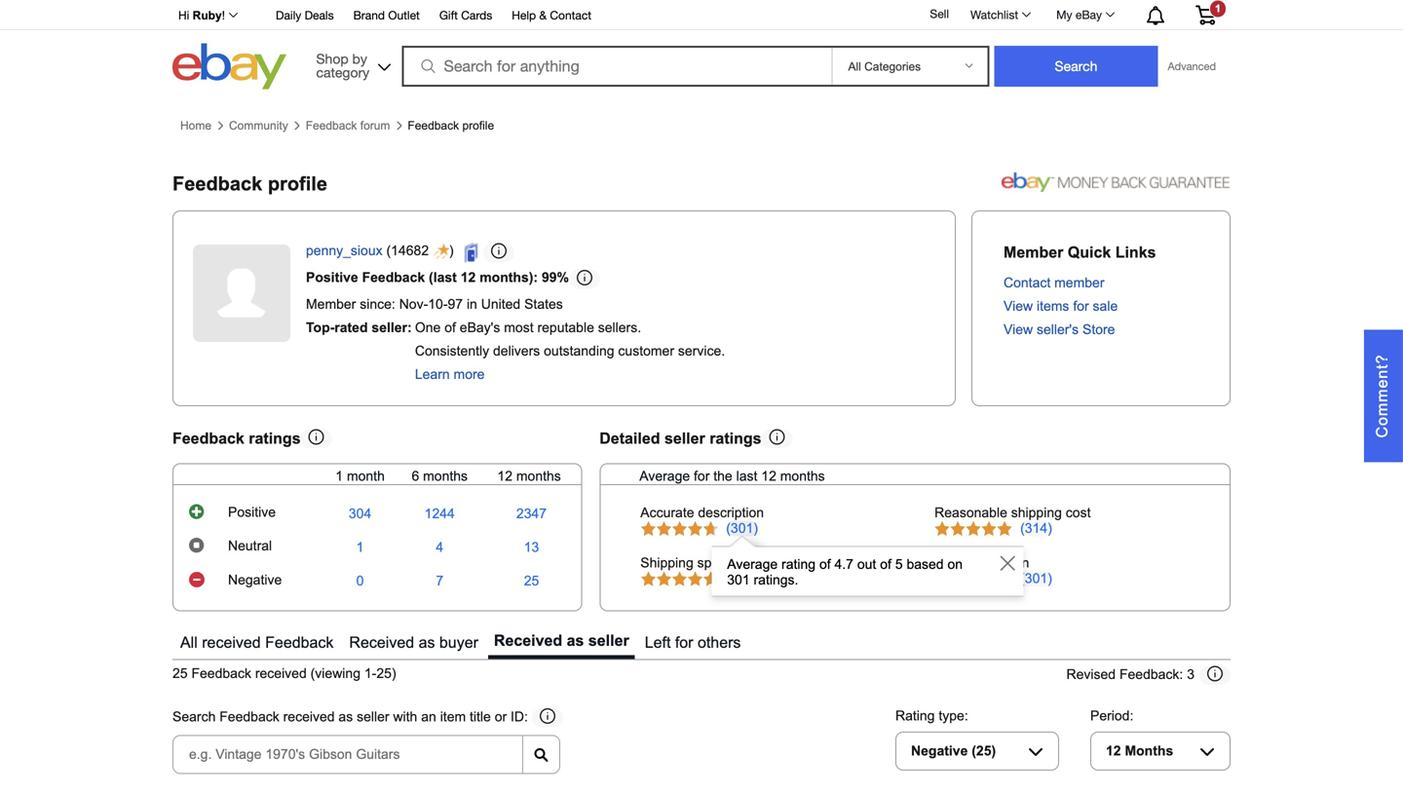 Task type: vqa. For each thing, say whether or not it's contained in the screenshot.


Task type: locate. For each thing, give the bounding box(es) containing it.
seller inside 'received as seller' button
[[589, 632, 629, 650]]

negative inside popup button
[[912, 744, 968, 759]]

(301) button right "close" icon
[[1021, 571, 1053, 587]]

0 horizontal spatial contact
[[550, 8, 592, 22]]

12 down select the feedback time period you want to see element
[[1107, 744, 1122, 759]]

average up accurate
[[640, 469, 690, 484]]

1 vertical spatial 1
[[336, 469, 343, 484]]

1 horizontal spatial average
[[728, 557, 778, 572]]

brand
[[353, 8, 385, 22]]

received up 25)
[[349, 634, 414, 652]]

revised feedback: 3
[[1067, 667, 1195, 683]]

1 horizontal spatial as
[[419, 634, 435, 652]]

rating
[[782, 557, 816, 572]]

2 vertical spatial 1
[[356, 540, 364, 555]]

0 horizontal spatial 1
[[336, 469, 343, 484]]

1 months from the left
[[423, 469, 468, 484]]

0 vertical spatial view
[[1004, 299, 1033, 314]]

of left 4.7
[[820, 557, 831, 572]]

as inside button
[[419, 634, 435, 652]]

(301) button
[[727, 521, 758, 537], [1021, 571, 1053, 587]]

select the type of feedback rating you want to see element
[[896, 709, 969, 724]]

help
[[512, 8, 536, 22]]

brand outlet
[[353, 8, 420, 22]]

1 horizontal spatial positive
[[306, 270, 358, 285]]

daily deals link
[[276, 5, 334, 27]]

id:
[[511, 710, 528, 725]]

0 horizontal spatial (301)
[[727, 521, 758, 536]]

negative
[[228, 573, 282, 588], [912, 744, 968, 759]]

as left left
[[567, 632, 584, 650]]

reputable
[[538, 320, 595, 335]]

revised
[[1067, 667, 1116, 683]]

1 vertical spatial 25
[[173, 667, 188, 682]]

received down 25 "button"
[[494, 632, 563, 650]]

0 horizontal spatial 25
[[173, 667, 188, 682]]

0 horizontal spatial feedback profile
[[173, 173, 328, 194]]

2 view from the top
[[1004, 322, 1033, 337]]

1 button
[[356, 540, 364, 556]]

0 vertical spatial profile
[[463, 119, 494, 132]]

1 inside account navigation
[[1216, 2, 1222, 14]]

2 horizontal spatial seller
[[665, 430, 706, 447]]

1 horizontal spatial member
[[1004, 244, 1064, 261]]

positive
[[306, 270, 358, 285], [228, 505, 276, 520]]

shop by category banner
[[168, 0, 1231, 95]]

0 horizontal spatial (301) button
[[727, 521, 758, 537]]

25 down the 13 button
[[524, 574, 539, 589]]

1 vertical spatial seller
[[589, 632, 629, 650]]

0 vertical spatial positive
[[306, 270, 358, 285]]

feedback profile for feedback profile link
[[408, 119, 494, 132]]

shop by category
[[316, 51, 370, 80]]

2 vertical spatial for
[[675, 634, 694, 652]]

others
[[698, 634, 741, 652]]

0 vertical spatial (301)
[[727, 521, 758, 536]]

or
[[495, 710, 507, 725]]

contact right &
[[550, 8, 592, 22]]

feedback profile main content
[[173, 110, 1404, 793]]

0 horizontal spatial member
[[306, 297, 356, 312]]

304 button
[[349, 507, 372, 522]]

received for received as buyer
[[349, 634, 414, 652]]

0 vertical spatial received
[[202, 634, 261, 652]]

6 months
[[412, 469, 468, 484]]

received right all
[[202, 634, 261, 652]]

forum
[[360, 119, 390, 132]]

negative down neutral
[[228, 573, 282, 588]]

1 horizontal spatial profile
[[463, 119, 494, 132]]

301 ratings received on communication. click to check average rating. element
[[1021, 571, 1053, 587]]

negative down select the type of feedback rating you want to see element
[[912, 744, 968, 759]]

positive for positive
[[228, 505, 276, 520]]

negative for negative (25)
[[912, 744, 968, 759]]

2 horizontal spatial for
[[1074, 299, 1090, 314]]

community
[[229, 119, 288, 132]]

as
[[567, 632, 584, 650], [419, 634, 435, 652], [339, 710, 353, 725]]

1 horizontal spatial negative
[[912, 744, 968, 759]]

25 for 25 feedback received (viewing 1-25)
[[173, 667, 188, 682]]

feedback profile for feedback profile page for penny_sioux element
[[173, 173, 328, 194]]

1 horizontal spatial 25
[[524, 574, 539, 589]]

12 inside popup button
[[1107, 744, 1122, 759]]

25 down all
[[173, 667, 188, 682]]

close image
[[1000, 556, 1016, 572]]

feedback inside feedback forum link
[[306, 119, 357, 132]]

(last
[[429, 270, 457, 285]]

0 horizontal spatial seller
[[357, 710, 390, 725]]

12 months button
[[1091, 732, 1231, 771]]

feedback:
[[1120, 667, 1184, 683]]

1 up advanced link on the top right of the page
[[1216, 2, 1222, 14]]

member up contact member link
[[1004, 244, 1064, 261]]

0 horizontal spatial profile
[[268, 173, 328, 194]]

None submit
[[995, 46, 1159, 87]]

daily deals
[[276, 8, 334, 22]]

gift cards
[[440, 8, 493, 22]]

of
[[445, 320, 456, 335], [820, 557, 831, 572], [881, 557, 892, 572]]

1 horizontal spatial (301)
[[1021, 571, 1053, 587]]

1 horizontal spatial feedback profile
[[408, 119, 494, 132]]

ebay's
[[460, 320, 500, 335]]

member quick links
[[1004, 244, 1157, 261]]

1 vertical spatial for
[[694, 469, 710, 484]]

received down 'all received feedback' button
[[255, 667, 307, 682]]

received inside button
[[494, 632, 563, 650]]

0 horizontal spatial ratings
[[249, 430, 301, 447]]

1 vertical spatial profile
[[268, 173, 328, 194]]

2347
[[517, 507, 547, 522]]

average up 301
[[728, 557, 778, 572]]

left
[[645, 634, 671, 652]]

1 horizontal spatial ratings
[[710, 430, 762, 447]]

shipping
[[641, 556, 694, 571]]

contact member view items for sale view seller's store
[[1004, 275, 1118, 337]]

1 horizontal spatial contact
[[1004, 275, 1051, 291]]

member up top-
[[306, 297, 356, 312]]

seller right the detailed
[[665, 430, 706, 447]]

feedback score is 14682 element
[[391, 243, 429, 262]]

1 vertical spatial (301)
[[1021, 571, 1053, 587]]

seller left with
[[357, 710, 390, 725]]

(301) button down 'description'
[[727, 521, 758, 537]]

1 vertical spatial average
[[728, 557, 778, 572]]

0 vertical spatial negative
[[228, 573, 282, 588]]

0 vertical spatial average
[[640, 469, 690, 484]]

advanced link
[[1159, 47, 1226, 86]]

0 vertical spatial for
[[1074, 299, 1090, 314]]

ebay
[[1076, 8, 1103, 21]]

1 horizontal spatial (301) button
[[1021, 571, 1053, 587]]

(
[[387, 243, 391, 258]]

12 right 6 months
[[498, 469, 513, 484]]

average inside average rating of 4.7 out of 5 based on 301 ratings.
[[728, 557, 778, 572]]

average rating of 4.7 out of 5 based on 301 ratings.
[[728, 557, 963, 588]]

for inside button
[[675, 634, 694, 652]]

penny_sioux ( 14682
[[306, 243, 429, 258]]

feedback profile right the forum
[[408, 119, 494, 132]]

months right last on the bottom of the page
[[781, 469, 825, 484]]

months for 12 months
[[517, 469, 561, 484]]

for left the
[[694, 469, 710, 484]]

1 vertical spatial contact
[[1004, 275, 1051, 291]]

store
[[1083, 322, 1116, 337]]

comment?
[[1374, 354, 1392, 438]]

profile
[[463, 119, 494, 132], [268, 173, 328, 194]]

2 horizontal spatial 1
[[1216, 2, 1222, 14]]

positive up neutral
[[228, 505, 276, 520]]

1 vertical spatial negative
[[912, 744, 968, 759]]

received as seller button
[[488, 627, 635, 659]]

301
[[728, 573, 750, 588]]

1 horizontal spatial for
[[694, 469, 710, 484]]

1 horizontal spatial seller
[[589, 632, 629, 650]]

0 vertical spatial seller
[[665, 430, 706, 447]]

(301) right "close" icon
[[1021, 571, 1053, 587]]

average for average for the last 12 months
[[640, 469, 690, 484]]

5
[[896, 557, 903, 572]]

of right one
[[445, 320, 456, 335]]

since:
[[360, 297, 396, 312]]

25
[[524, 574, 539, 589], [173, 667, 188, 682]]

penny_sioux link
[[306, 243, 383, 262]]

1 vertical spatial feedback profile
[[173, 173, 328, 194]]

received inside button
[[349, 634, 414, 652]]

states
[[525, 297, 563, 312]]

(301)
[[727, 521, 758, 536], [1021, 571, 1053, 587]]

member
[[1055, 275, 1105, 291]]

contact up items
[[1004, 275, 1051, 291]]

0 vertical spatial (301) button
[[727, 521, 758, 537]]

member inside member since: nov-10-97 in united states top-rated seller: one of ebay's most reputable sellers. consistently delivers outstanding customer service. learn more
[[306, 297, 356, 312]]

average for average rating of 4.7 out of 5 based on 301 ratings.
[[728, 557, 778, 572]]

25 button
[[524, 574, 539, 589]]

0 vertical spatial 25
[[524, 574, 539, 589]]

97
[[448, 297, 463, 312]]

0 vertical spatial feedback profile
[[408, 119, 494, 132]]

contact inside account navigation
[[550, 8, 592, 22]]

1 vertical spatial member
[[306, 297, 356, 312]]

as for seller
[[567, 632, 584, 650]]

received down 25 feedback received (viewing 1-25)
[[283, 710, 335, 725]]

view left seller's
[[1004, 322, 1033, 337]]

2 vertical spatial received
[[283, 710, 335, 725]]

0 horizontal spatial for
[[675, 634, 694, 652]]

nov-
[[399, 297, 428, 312]]

for right left
[[675, 634, 694, 652]]

months up 2347
[[517, 469, 561, 484]]

view items for sale link
[[1004, 299, 1118, 314]]

member for member since: nov-10-97 in united states top-rated seller: one of ebay's most reputable sellers. consistently delivers outstanding customer service. learn more
[[306, 297, 356, 312]]

2 horizontal spatial months
[[781, 469, 825, 484]]

buyer
[[440, 634, 479, 652]]

1 horizontal spatial of
[[820, 557, 831, 572]]

e.g. Vintage 1970's Gibson Guitars text field
[[173, 736, 524, 775]]

1 left month
[[336, 469, 343, 484]]

seller left left
[[589, 632, 629, 650]]

received as buyer
[[349, 634, 479, 652]]

1 vertical spatial received
[[255, 667, 307, 682]]

for for left for others
[[675, 634, 694, 652]]

member since: nov-10-97 in united states top-rated seller: one of ebay's most reputable sellers. consistently delivers outstanding customer service. learn more
[[306, 297, 725, 382]]

0 vertical spatial contact
[[550, 8, 592, 22]]

as up e.g. vintage 1970's gibson guitars text field
[[339, 710, 353, 725]]

13
[[524, 540, 539, 555]]

of inside member since: nov-10-97 in united states top-rated seller: one of ebay's most reputable sellers. consistently delivers outstanding customer service. learn more
[[445, 320, 456, 335]]

1 vertical spatial view
[[1004, 322, 1033, 337]]

2 months from the left
[[517, 469, 561, 484]]

member
[[1004, 244, 1064, 261], [306, 297, 356, 312]]

view left items
[[1004, 299, 1033, 314]]

learn more link
[[415, 367, 485, 382]]

2 horizontal spatial as
[[567, 632, 584, 650]]

(25)
[[972, 744, 996, 759]]

feedback profile
[[408, 119, 494, 132], [173, 173, 328, 194]]

(301) down 'description'
[[727, 521, 758, 536]]

feedback profile page for penny_sioux element
[[173, 173, 328, 194]]

accurate description
[[641, 506, 764, 521]]

for for average for the last 12 months
[[694, 469, 710, 484]]

0 horizontal spatial negative
[[228, 573, 282, 588]]

top-
[[306, 320, 335, 335]]

my ebay
[[1057, 8, 1103, 21]]

0 horizontal spatial positive
[[228, 505, 276, 520]]

1 for 1 month
[[336, 469, 343, 484]]

0 vertical spatial member
[[1004, 244, 1064, 261]]

4
[[436, 540, 444, 555]]

0 horizontal spatial months
[[423, 469, 468, 484]]

feedback profile down community link
[[173, 173, 328, 194]]

0 horizontal spatial of
[[445, 320, 456, 335]]

of left 5 at the bottom of the page
[[881, 557, 892, 572]]

1 for 1 button
[[356, 540, 364, 555]]

as left buyer
[[419, 634, 435, 652]]

based
[[907, 557, 944, 572]]

comment? link
[[1365, 330, 1404, 463]]

301 ratings received on accurate description. click to check average rating. element
[[727, 521, 758, 536]]

1 vertical spatial positive
[[228, 505, 276, 520]]

1 down 304 'button'
[[356, 540, 364, 555]]

12 right last on the bottom of the page
[[762, 469, 777, 484]]

months right '6'
[[423, 469, 468, 484]]

0 horizontal spatial received
[[349, 634, 414, 652]]

Search for anything text field
[[405, 48, 828, 85]]

daily
[[276, 8, 301, 22]]

314 ratings received on reasonable shipping cost. click to check average rating. element
[[1021, 521, 1053, 536]]

all
[[180, 634, 198, 652]]

profile for feedback profile page for penny_sioux element
[[268, 173, 328, 194]]

learn
[[415, 367, 450, 382]]

for
[[1074, 299, 1090, 314], [694, 469, 710, 484], [675, 634, 694, 652]]

select the feedback time period you want to see element
[[1091, 709, 1134, 724]]

1 horizontal spatial months
[[517, 469, 561, 484]]

for down member
[[1074, 299, 1090, 314]]

0 horizontal spatial average
[[640, 469, 690, 484]]

positive down the penny_sioux link
[[306, 270, 358, 285]]

4.7
[[835, 557, 854, 572]]

1 horizontal spatial 1
[[356, 540, 364, 555]]

as inside button
[[567, 632, 584, 650]]

0 vertical spatial 1
[[1216, 2, 1222, 14]]

(viewing
[[311, 667, 361, 682]]

1 horizontal spatial received
[[494, 632, 563, 650]]

1 vertical spatial (301) button
[[1021, 571, 1053, 587]]



Task type: describe. For each thing, give the bounding box(es) containing it.
feedback ratings
[[173, 430, 301, 447]]

as for buyer
[[419, 634, 435, 652]]

user profile for penny_sioux image
[[193, 245, 291, 342]]

2 vertical spatial seller
[[357, 710, 390, 725]]

!
[[222, 9, 225, 22]]

2 horizontal spatial of
[[881, 557, 892, 572]]

months for 6 months
[[423, 469, 468, 484]]

neutral
[[228, 539, 272, 554]]

all received feedback
[[180, 634, 334, 652]]

all received feedback button
[[175, 627, 340, 659]]

contact inside 'contact member view items for sale view seller's store'
[[1004, 275, 1051, 291]]

99%
[[542, 270, 569, 285]]

12 months
[[498, 469, 561, 484]]

out
[[858, 557, 877, 572]]

negative for negative
[[228, 573, 282, 588]]

(301) for communication
[[1021, 571, 1053, 587]]

25 feedback received (viewing 1-25)
[[173, 667, 396, 682]]

feedback inside 'all received feedback' button
[[265, 634, 334, 652]]

cost
[[1066, 506, 1091, 521]]

13 button
[[524, 540, 539, 556]]

12 down click to go to penny_sioux ebay store image
[[461, 270, 476, 285]]

reasonable
[[935, 506, 1008, 521]]

positive for positive feedback (last 12 months): 99%
[[306, 270, 358, 285]]

on
[[948, 557, 963, 572]]

ebay money back guarantee policy image
[[1002, 169, 1231, 192]]

1244 button
[[425, 507, 455, 522]]

home link
[[180, 119, 212, 132]]

month
[[347, 469, 385, 484]]

home
[[180, 119, 212, 132]]

received for search
[[283, 710, 335, 725]]

3
[[1188, 667, 1195, 683]]

1 month
[[336, 469, 385, 484]]

received inside button
[[202, 634, 261, 652]]

(301) button for accurate description
[[727, 521, 758, 537]]

12 months
[[1107, 744, 1174, 759]]

view seller's store link
[[1004, 322, 1116, 337]]

gift
[[440, 8, 458, 22]]

click to go to penny_sioux ebay store image
[[464, 243, 483, 263]]

reasonable shipping cost
[[935, 506, 1091, 521]]

none submit inside shop by category banner
[[995, 46, 1159, 87]]

received for 25
[[255, 667, 307, 682]]

25 for 25 "button"
[[524, 574, 539, 589]]

consistently
[[415, 344, 490, 359]]

304
[[349, 507, 372, 522]]

speed
[[698, 556, 735, 571]]

member for member quick links
[[1004, 244, 1064, 261]]

rating
[[896, 709, 935, 724]]

14682
[[391, 243, 429, 258]]

hi ruby !
[[178, 9, 225, 22]]

more
[[454, 367, 485, 382]]

(301) button for communication
[[1021, 571, 1053, 587]]

with
[[393, 710, 418, 725]]

quick
[[1068, 244, 1112, 261]]

watchlist
[[971, 8, 1019, 21]]

0
[[356, 574, 364, 589]]

7 button
[[436, 574, 444, 589]]

the
[[714, 469, 733, 484]]

search feedback received as seller with an item title or id:
[[173, 710, 528, 725]]

left for others
[[645, 634, 741, 652]]

accurate
[[641, 506, 695, 521]]

communication
[[935, 556, 1030, 571]]

profile for feedback profile link
[[463, 119, 494, 132]]

hi
[[178, 9, 189, 22]]

sell link
[[922, 7, 958, 21]]

4 button
[[436, 540, 444, 556]]

shop
[[316, 51, 349, 67]]

1 ratings from the left
[[249, 430, 301, 447]]

received as seller
[[494, 632, 629, 650]]

(314)
[[1021, 521, 1053, 536]]

search
[[173, 710, 216, 725]]

for inside 'contact member view items for sale view seller's store'
[[1074, 299, 1090, 314]]

6
[[412, 469, 419, 484]]

10-
[[428, 297, 448, 312]]

(301) for accurate description
[[727, 521, 758, 536]]

0 horizontal spatial as
[[339, 710, 353, 725]]

rating type:
[[896, 709, 969, 724]]

community link
[[229, 119, 288, 132]]

&
[[540, 8, 547, 22]]

feedback inside feedback profile link
[[408, 119, 459, 132]]

(314) button
[[1021, 521, 1053, 537]]

shop by category button
[[308, 43, 395, 85]]

feedback profile link
[[408, 119, 494, 132]]

2 ratings from the left
[[710, 430, 762, 447]]

1244
[[425, 507, 455, 522]]

3 months from the left
[[781, 469, 825, 484]]

type:
[[939, 709, 969, 724]]

received for received as seller
[[494, 632, 563, 650]]

months):
[[480, 270, 538, 285]]

seller:
[[372, 320, 412, 335]]

)
[[449, 243, 458, 258]]

title
[[470, 710, 491, 725]]

my
[[1057, 8, 1073, 21]]

25)
[[377, 667, 396, 682]]

one
[[415, 320, 441, 335]]

sellers.
[[598, 320, 642, 335]]

cards
[[461, 8, 493, 22]]

1 view from the top
[[1004, 299, 1033, 314]]

united
[[481, 297, 521, 312]]

months
[[1125, 744, 1174, 759]]

left for others button
[[639, 627, 747, 659]]

seller's
[[1037, 322, 1079, 337]]

outlet
[[388, 8, 420, 22]]

category
[[316, 64, 370, 80]]

account navigation
[[168, 0, 1231, 30]]

negative (25) button
[[896, 732, 1060, 771]]

contact member link
[[1004, 275, 1105, 291]]

my ebay link
[[1046, 3, 1124, 26]]

received as buyer button
[[344, 627, 484, 659]]

outstanding
[[544, 344, 615, 359]]

7
[[436, 574, 444, 589]]

an
[[421, 710, 437, 725]]

average for the last 12 months
[[640, 469, 825, 484]]

items
[[1037, 299, 1070, 314]]



